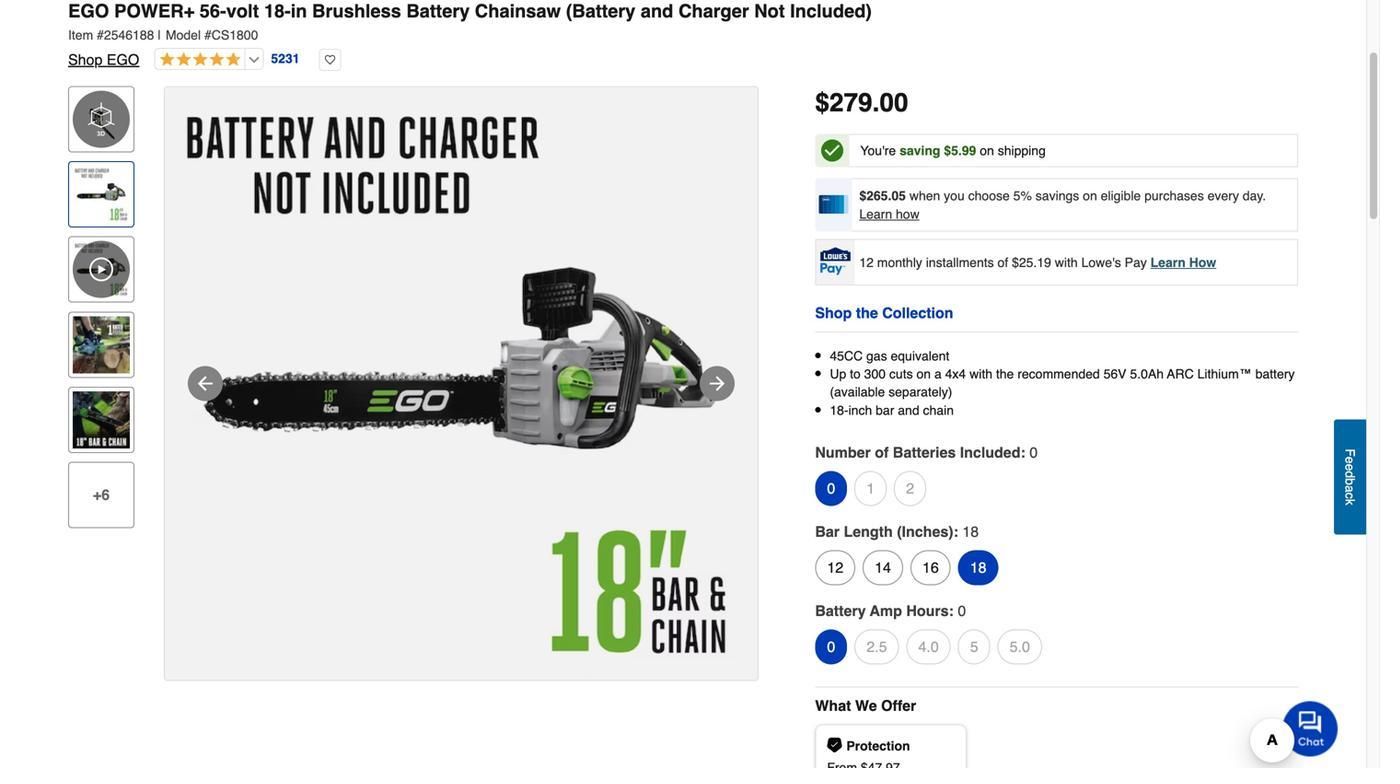 Task type: describe. For each thing, give the bounding box(es) containing it.
you're saving $5.99 on shipping
[[861, 143, 1046, 158]]

c
[[1343, 492, 1358, 499]]

bar
[[815, 523, 840, 540]]

how
[[896, 207, 920, 222]]

what
[[815, 697, 851, 714]]

12 monthly installments of $25.19 with lowe's pay learn how
[[860, 255, 1217, 270]]

gas
[[867, 349, 888, 363]]

you
[[944, 188, 965, 203]]

battery
[[1256, 367, 1295, 381]]

the inside 45cc gas equivalent up to 300 cuts on a 4x4 with the recommended 56v 5.0ah arc lithium™ battery (available separately) 18-inch bar and chain
[[996, 367, 1014, 381]]

2
[[906, 480, 915, 497]]

shop for shop the collection
[[815, 304, 852, 321]]

item
[[68, 28, 93, 42]]

: for 18
[[954, 523, 959, 540]]

2 e from the top
[[1343, 464, 1358, 471]]

purchases
[[1145, 188, 1204, 203]]

1 horizontal spatial battery
[[815, 602, 866, 619]]

eligible
[[1101, 188, 1141, 203]]

heart outline image
[[319, 49, 341, 71]]

5.0
[[1010, 638, 1031, 655]]

lowe's
[[1082, 255, 1122, 270]]

chain
[[923, 403, 954, 418]]

learn how link
[[1151, 255, 1217, 270]]

brushless
[[312, 0, 401, 22]]

$5.99
[[944, 143, 977, 158]]

45cc gas equivalent up to 300 cuts on a 4x4 with the recommended 56v 5.0ah arc lithium™ battery (available separately) 18-inch bar and chain
[[830, 349, 1295, 418]]

collection
[[883, 304, 954, 321]]

0 vertical spatial :
[[1021, 444, 1026, 461]]

protection
[[847, 739, 911, 753]]

.
[[873, 88, 880, 117]]

$
[[815, 88, 830, 117]]

f e e d b a c k button
[[1335, 419, 1367, 535]]

2.5
[[867, 638, 887, 655]]

1 vertical spatial ego
[[107, 51, 139, 68]]

f
[[1343, 449, 1358, 457]]

installments
[[926, 255, 994, 270]]

$265.05
[[860, 188, 906, 203]]

shop for shop ego
[[68, 51, 103, 68]]

300
[[865, 367, 886, 381]]

1
[[867, 480, 875, 497]]

(available
[[830, 385, 885, 399]]

savings
[[1036, 188, 1080, 203]]

cuts
[[890, 367, 913, 381]]

5%
[[1014, 188, 1032, 203]]

lowes pay logo image
[[817, 247, 854, 275]]

recommended
[[1018, 367, 1100, 381]]

power+
[[114, 0, 195, 22]]

ego  #cs1800 - thumbnail3 image
[[73, 391, 130, 448]]

0 right included
[[1030, 444, 1038, 461]]

choose
[[969, 188, 1010, 203]]

and inside 45cc gas equivalent up to 300 cuts on a 4x4 with the recommended 56v 5.0ah arc lithium™ battery (available separately) 18-inch bar and chain
[[898, 403, 920, 418]]

k
[[1343, 499, 1358, 505]]

5.0ah
[[1131, 367, 1164, 381]]

16
[[923, 559, 939, 576]]

on inside the $265.05 when you choose 5% savings on eligible purchases every day. learn how
[[1083, 188, 1098, 203]]

+6 button
[[68, 462, 134, 528]]

shop ego
[[68, 51, 139, 68]]

0 down number
[[827, 480, 836, 497]]

1 horizontal spatial learn
[[1151, 255, 1186, 270]]

ego power+ 56-volt 18-in brushless battery chainsaw (battery and charger not included) item # 2546188 | model # cs1800
[[68, 0, 872, 42]]

and inside ego power+ 56-volt 18-in brushless battery chainsaw (battery and charger not included) item # 2546188 | model # cs1800
[[641, 0, 674, 22]]

learn inside the $265.05 when you choose 5% savings on eligible purchases every day. learn how
[[860, 207, 893, 222]]

learn how button
[[860, 205, 920, 223]]

shop the collection
[[815, 304, 954, 321]]

ego  #cs1800 - thumbnail2 image
[[73, 316, 130, 373]]

|
[[158, 28, 161, 42]]

arc
[[1167, 367, 1194, 381]]

hours
[[907, 602, 949, 619]]

inch
[[849, 403, 872, 418]]

+6
[[93, 486, 110, 503]]

amp
[[870, 602, 903, 619]]

0 right 'hours'
[[958, 602, 966, 619]]

in
[[291, 0, 307, 22]]

included)
[[790, 0, 872, 22]]

ego  #cs1800 image
[[165, 87, 758, 680]]

2 # from the left
[[204, 28, 212, 42]]

14
[[875, 559, 892, 576]]

12 for 12 monthly installments of $25.19 with lowe's pay learn how
[[860, 255, 874, 270]]

separately)
[[889, 385, 953, 399]]

arrow left image
[[194, 373, 216, 395]]

4.7 stars image
[[155, 52, 241, 69]]

battery amp hours : 0
[[815, 602, 966, 619]]

f e e d b a c k
[[1343, 449, 1358, 505]]

number of batteries included : 0
[[815, 444, 1038, 461]]

1 e from the top
[[1343, 456, 1358, 464]]

offer
[[882, 697, 917, 714]]



Task type: locate. For each thing, give the bounding box(es) containing it.
shop down 'item'
[[68, 51, 103, 68]]

d
[[1343, 471, 1358, 478]]

bar length (inches) : 18
[[815, 523, 979, 540]]

56v
[[1104, 367, 1127, 381]]

(inches)
[[897, 523, 954, 540]]

volt
[[226, 0, 259, 22]]

ego inside ego power+ 56-volt 18-in brushless battery chainsaw (battery and charger not included) item # 2546188 | model # cs1800
[[68, 0, 109, 22]]

2546188
[[104, 28, 154, 42]]

e up d
[[1343, 456, 1358, 464]]

1 horizontal spatial and
[[898, 403, 920, 418]]

1 vertical spatial learn
[[1151, 255, 1186, 270]]

arrow right image
[[706, 373, 729, 395]]

1 horizontal spatial 18-
[[830, 403, 849, 418]]

18 right (inches)
[[963, 523, 979, 540]]

# down 56-
[[204, 28, 212, 42]]

1 horizontal spatial on
[[980, 143, 995, 158]]

the up the "gas"
[[856, 304, 878, 321]]

1 vertical spatial the
[[996, 367, 1014, 381]]

1 vertical spatial :
[[954, 523, 959, 540]]

shop the collection link
[[815, 302, 954, 324]]

45cc
[[830, 349, 863, 363]]

battery inside ego power+ 56-volt 18-in brushless battery chainsaw (battery and charger not included) item # 2546188 | model # cs1800
[[406, 0, 470, 22]]

on right '$5.99' on the right top of the page
[[980, 143, 995, 158]]

0 horizontal spatial #
[[97, 28, 104, 42]]

0 horizontal spatial 18-
[[264, 0, 291, 22]]

up
[[830, 367, 847, 381]]

18- inside 45cc gas equivalent up to 300 cuts on a 4x4 with the recommended 56v 5.0ah arc lithium™ battery (available separately) 18-inch bar and chain
[[830, 403, 849, 418]]

1 # from the left
[[97, 28, 104, 42]]

1 horizontal spatial of
[[998, 255, 1009, 270]]

protection button
[[815, 724, 967, 768]]

a
[[935, 367, 942, 381], [1343, 485, 1358, 492]]

$25.19
[[1012, 255, 1052, 270]]

bar
[[876, 403, 895, 418]]

learn down $265.05
[[860, 207, 893, 222]]

when
[[910, 188, 941, 203]]

a left 4x4
[[935, 367, 942, 381]]

model
[[166, 28, 201, 42]]

0 horizontal spatial with
[[970, 367, 993, 381]]

of right number
[[875, 444, 889, 461]]

b
[[1343, 478, 1358, 485]]

chainsaw
[[475, 0, 561, 22]]

0
[[1030, 444, 1038, 461], [827, 480, 836, 497], [958, 602, 966, 619], [827, 638, 836, 655]]

not
[[755, 0, 785, 22]]

1 horizontal spatial with
[[1055, 255, 1078, 270]]

0 horizontal spatial learn
[[860, 207, 893, 222]]

18- down (available
[[830, 403, 849, 418]]

0 vertical spatial on
[[980, 143, 995, 158]]

equivalent
[[891, 349, 950, 363]]

ego
[[68, 0, 109, 22], [107, 51, 139, 68]]

shop up 45cc
[[815, 304, 852, 321]]

12 for 12
[[827, 559, 844, 576]]

ego down '2546188'
[[107, 51, 139, 68]]

$265.05 when you choose 5% savings on eligible purchases every day. learn how
[[860, 188, 1267, 222]]

$ 279 . 00
[[815, 88, 909, 117]]

item number 2 5 4 6 1 8 8 and model number c s 1 8 0 0 element
[[68, 26, 1299, 44]]

1 vertical spatial 18
[[971, 559, 987, 576]]

a up k
[[1343, 485, 1358, 492]]

battery
[[406, 0, 470, 22], [815, 602, 866, 619]]

monthly
[[878, 255, 923, 270]]

e up the b at the bottom right of page
[[1343, 464, 1358, 471]]

1 vertical spatial battery
[[815, 602, 866, 619]]

12
[[860, 255, 874, 270], [827, 559, 844, 576]]

ego up 'item'
[[68, 0, 109, 22]]

e
[[1343, 456, 1358, 464], [1343, 464, 1358, 471]]

batteries
[[893, 444, 956, 461]]

check circle filled image
[[821, 140, 844, 162]]

:
[[1021, 444, 1026, 461], [954, 523, 959, 540], [949, 602, 954, 619]]

1 horizontal spatial #
[[204, 28, 212, 42]]

1 vertical spatial a
[[1343, 485, 1358, 492]]

0 vertical spatial 18
[[963, 523, 979, 540]]

included
[[960, 444, 1021, 461]]

on left eligible
[[1083, 188, 1098, 203]]

0 vertical spatial a
[[935, 367, 942, 381]]

0 horizontal spatial and
[[641, 0, 674, 22]]

2 horizontal spatial on
[[1083, 188, 1098, 203]]

56-
[[200, 0, 226, 22]]

18
[[963, 523, 979, 540], [971, 559, 987, 576]]

the
[[856, 304, 878, 321], [996, 367, 1014, 381]]

1 vertical spatial and
[[898, 403, 920, 418]]

the right 4x4
[[996, 367, 1014, 381]]

and down separately)
[[898, 403, 920, 418]]

cs1800
[[212, 28, 258, 42]]

number
[[815, 444, 871, 461]]

0 horizontal spatial of
[[875, 444, 889, 461]]

1 horizontal spatial a
[[1343, 485, 1358, 492]]

battery left the amp
[[815, 602, 866, 619]]

1 vertical spatial of
[[875, 444, 889, 461]]

279
[[830, 88, 873, 117]]

1 vertical spatial 12
[[827, 559, 844, 576]]

0 vertical spatial battery
[[406, 0, 470, 22]]

4x4
[[946, 367, 966, 381]]

protection plan filled image
[[827, 738, 842, 752]]

18- inside ego power+ 56-volt 18-in brushless battery chainsaw (battery and charger not included) item # 2546188 | model # cs1800
[[264, 0, 291, 22]]

learn
[[860, 207, 893, 222], [1151, 255, 1186, 270]]

18- right volt
[[264, 0, 291, 22]]

1 vertical spatial with
[[970, 367, 993, 381]]

0 horizontal spatial a
[[935, 367, 942, 381]]

battery left chainsaw
[[406, 0, 470, 22]]

2 vertical spatial :
[[949, 602, 954, 619]]

learn right pay
[[1151, 255, 1186, 270]]

1 horizontal spatial the
[[996, 367, 1014, 381]]

0 horizontal spatial the
[[856, 304, 878, 321]]

you're
[[861, 143, 896, 158]]

(battery
[[566, 0, 636, 22]]

18 right 16 in the right of the page
[[971, 559, 987, 576]]

#
[[97, 28, 104, 42], [204, 28, 212, 42]]

0 vertical spatial learn
[[860, 207, 893, 222]]

0 vertical spatial of
[[998, 255, 1009, 270]]

1 vertical spatial 18-
[[830, 403, 849, 418]]

chat invite button image
[[1283, 700, 1339, 757]]

0 horizontal spatial shop
[[68, 51, 103, 68]]

and
[[641, 0, 674, 22], [898, 403, 920, 418]]

1 horizontal spatial shop
[[815, 304, 852, 321]]

: for 0
[[949, 602, 954, 619]]

with right 4x4
[[970, 367, 993, 381]]

on up separately)
[[917, 367, 931, 381]]

with inside 45cc gas equivalent up to 300 cuts on a 4x4 with the recommended 56v 5.0ah arc lithium™ battery (available separately) 18-inch bar and chain
[[970, 367, 993, 381]]

shipping
[[998, 143, 1046, 158]]

# right 'item'
[[97, 28, 104, 42]]

lithium™
[[1198, 367, 1252, 381]]

a inside 45cc gas equivalent up to 300 cuts on a 4x4 with the recommended 56v 5.0ah arc lithium™ battery (available separately) 18-inch bar and chain
[[935, 367, 942, 381]]

5
[[971, 638, 979, 655]]

0 left the 2.5
[[827, 638, 836, 655]]

12 down bar
[[827, 559, 844, 576]]

saving
[[900, 143, 941, 158]]

1 horizontal spatial 12
[[860, 255, 874, 270]]

of
[[998, 255, 1009, 270], [875, 444, 889, 461]]

0 vertical spatial ego
[[68, 0, 109, 22]]

ego  #cs1800 - thumbnail image
[[73, 166, 130, 223]]

0 vertical spatial the
[[856, 304, 878, 321]]

0 vertical spatial with
[[1055, 255, 1078, 270]]

on inside 45cc gas equivalent up to 300 cuts on a 4x4 with the recommended 56v 5.0ah arc lithium™ battery (available separately) 18-inch bar and chain
[[917, 367, 931, 381]]

1 vertical spatial on
[[1083, 188, 1098, 203]]

12 right lowes pay logo
[[860, 255, 874, 270]]

how
[[1190, 255, 1217, 270]]

we
[[856, 697, 877, 714]]

5231
[[271, 51, 300, 66]]

on
[[980, 143, 995, 158], [1083, 188, 1098, 203], [917, 367, 931, 381]]

to
[[850, 367, 861, 381]]

0 vertical spatial shop
[[68, 51, 103, 68]]

length
[[844, 523, 893, 540]]

every
[[1208, 188, 1240, 203]]

0 horizontal spatial battery
[[406, 0, 470, 22]]

of left $25.19
[[998, 255, 1009, 270]]

0 vertical spatial and
[[641, 0, 674, 22]]

a inside f e e d b a c k button
[[1343, 485, 1358, 492]]

charger
[[679, 0, 749, 22]]

0 vertical spatial 18-
[[264, 0, 291, 22]]

with right $25.19
[[1055, 255, 1078, 270]]

1 vertical spatial shop
[[815, 304, 852, 321]]

0 vertical spatial 12
[[860, 255, 874, 270]]

0 horizontal spatial 12
[[827, 559, 844, 576]]

2 vertical spatial on
[[917, 367, 931, 381]]

0 horizontal spatial on
[[917, 367, 931, 381]]

day.
[[1243, 188, 1267, 203]]

pay
[[1125, 255, 1147, 270]]

00
[[880, 88, 909, 117]]

what we offer
[[815, 697, 917, 714]]

with
[[1055, 255, 1078, 270], [970, 367, 993, 381]]

and up item number 2 5 4 6 1 8 8 and model number c s 1 8 0 0 "element"
[[641, 0, 674, 22]]



Task type: vqa. For each thing, say whether or not it's contained in the screenshot.
the bottommost and
yes



